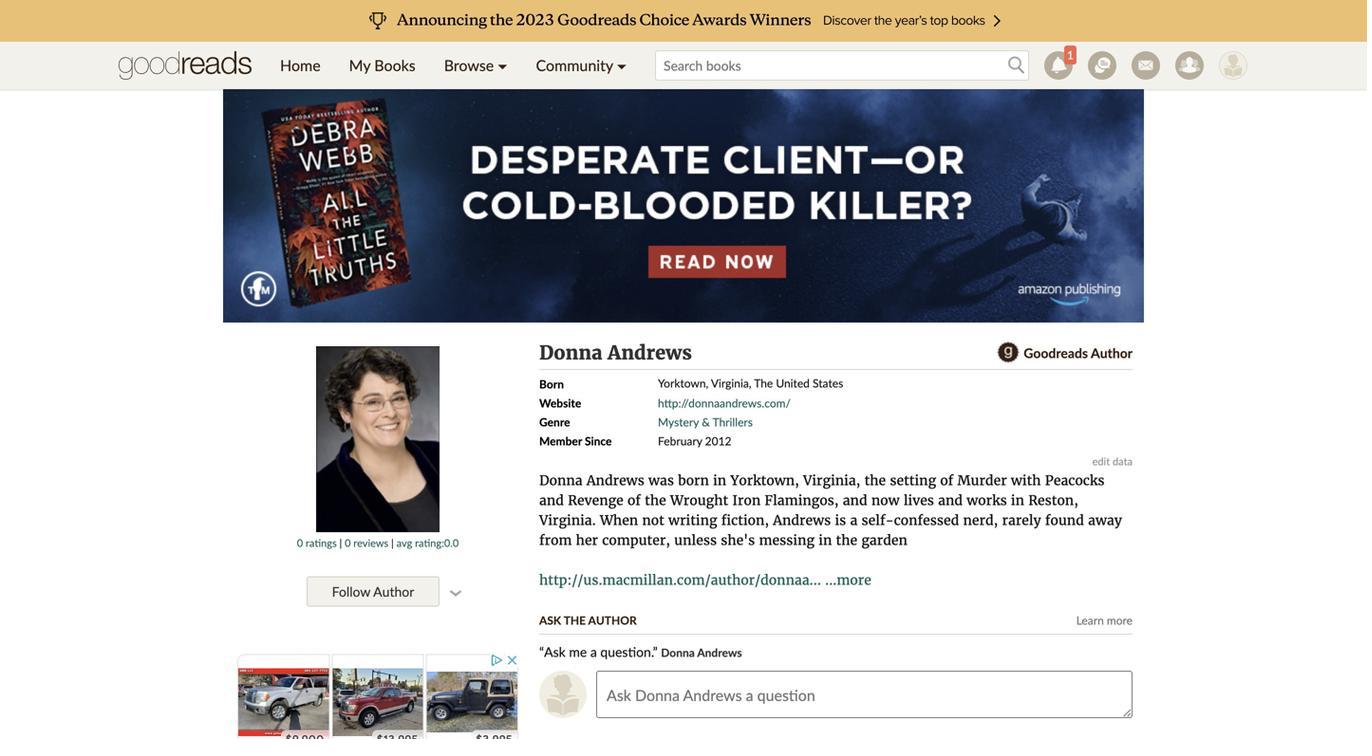 Task type: describe. For each thing, give the bounding box(es) containing it.
http://donnaandrews.com/
[[658, 397, 791, 410]]

february 2012
[[658, 435, 732, 448]]

genre
[[539, 416, 570, 429]]

ask the author
[[539, 614, 637, 628]]

0 horizontal spatial of
[[628, 492, 641, 510]]

united
[[776, 377, 810, 390]]

0 horizontal spatial in
[[713, 473, 727, 490]]

"ask
[[539, 644, 566, 661]]

3 and from the left
[[938, 492, 963, 510]]

Search books text field
[[655, 50, 1030, 81]]

writing
[[669, 512, 718, 529]]

browse ▾
[[444, 56, 508, 75]]

0 vertical spatial advertisement region
[[223, 85, 1144, 323]]

"ask me a question." donna andrews
[[539, 644, 742, 661]]

rarely
[[1003, 512, 1042, 529]]

messing
[[759, 532, 815, 549]]

ratings
[[306, 537, 337, 550]]

murder
[[958, 473, 1007, 490]]

lives
[[904, 492, 934, 510]]

learn
[[1077, 614, 1104, 628]]

▾ for community ▾
[[617, 56, 627, 75]]

author for follow author
[[373, 584, 414, 600]]

unless
[[674, 532, 717, 549]]

1 horizontal spatial author
[[588, 614, 637, 628]]

andrews up revenge at the bottom of the page
[[587, 473, 645, 490]]

me
[[569, 644, 587, 661]]

http://donnaandrews.com/ link
[[658, 397, 791, 410]]

donna andrews was born in yorktown, virginia, the setting of murder with peacocks and revenge of the wrought iron flamingos, and now lives and works in reston, virginia. when not writing fiction, andrews is a self-confessed nerd, rarely found away from her computer, unless she's messing in the garden
[[539, 473, 1123, 549]]

wrought
[[670, 492, 729, 510]]

avg rating:0.0 link
[[397, 537, 459, 550]]

virginia, inside donna andrews was born in yorktown, virginia, the setting of murder with peacocks and revenge of the wrought iron flamingos, and now lives and works in reston, virginia. when not writing fiction, andrews is a self-confessed nerd, rarely found away from her computer, unless she's messing in the garden
[[804, 473, 861, 490]]

reviews
[[354, 537, 389, 550]]

donna for donna andrews
[[539, 341, 603, 365]]

home link
[[266, 42, 335, 89]]

the right ask
[[564, 614, 586, 628]]

avg
[[397, 537, 413, 550]]

setting
[[890, 473, 937, 490]]

Search for books to add to your shelves search field
[[655, 50, 1030, 81]]

learn more
[[1077, 614, 1133, 628]]

inbox image
[[1132, 51, 1161, 80]]

with
[[1011, 473, 1041, 490]]

goodreads
[[1024, 345, 1089, 361]]

bob builder image
[[1219, 51, 1248, 80]]

http://us.macmillan.com/author/donnaa... link
[[539, 572, 821, 589]]

is
[[835, 512, 846, 529]]

works
[[967, 492, 1007, 510]]

website
[[539, 397, 581, 410]]

learn more link
[[1077, 614, 1133, 628]]

donna for donna andrews was born in yorktown, virginia, the setting of murder with peacocks and revenge of the wrought iron flamingos, and now lives and works in reston, virginia. when not writing fiction, andrews is a self-confessed nerd, rarely found away from her computer, unless she's messing in the garden
[[539, 473, 583, 490]]

...more link
[[825, 572, 872, 589]]

follow author button
[[307, 577, 440, 607]]

goodreads author
[[1024, 345, 1133, 361]]

virginia, inside yorktown, virginia, the united states website
[[711, 377, 752, 390]]

since
[[585, 435, 612, 448]]

1 vertical spatial advertisement region
[[236, 653, 520, 740]]

iron
[[733, 492, 761, 510]]

0 ratings link
[[297, 537, 337, 550]]

edit data link
[[1093, 455, 1133, 468]]

▾ for browse ▾
[[498, 56, 508, 75]]

the
[[754, 377, 773, 390]]

donna inside "ask me a question." donna andrews
[[661, 646, 695, 660]]

donna andrews
[[539, 341, 692, 365]]

the up "now" in the bottom right of the page
[[865, 473, 886, 490]]

my group discussions image
[[1088, 51, 1117, 80]]

data
[[1113, 455, 1133, 468]]

from
[[539, 532, 572, 549]]

menu containing home
[[266, 42, 641, 89]]

yorktown, inside donna andrews was born in yorktown, virginia, the setting of murder with peacocks and revenge of the wrought iron flamingos, and now lives and works in reston, virginia. when not writing fiction, andrews is a self-confessed nerd, rarely found away from her computer, unless she's messing in the garden
[[731, 473, 800, 490]]

browse ▾ button
[[430, 42, 522, 89]]

follow author
[[332, 584, 414, 600]]

0 horizontal spatial a
[[591, 644, 597, 661]]

question."
[[601, 644, 658, 661]]

2 and from the left
[[843, 492, 868, 510]]

february
[[658, 435, 702, 448]]

a inside donna andrews was born in yorktown, virginia, the setting of murder with peacocks and revenge of the wrought iron flamingos, and now lives and works in reston, virginia. when not writing fiction, andrews is a self-confessed nerd, rarely found away from her computer, unless she's messing in the garden
[[850, 512, 858, 529]]

andrews down flamingos,
[[773, 512, 831, 529]]

was
[[649, 473, 674, 490]]

peacocks
[[1045, 473, 1105, 490]]

ask
[[539, 614, 561, 628]]

follow
[[332, 584, 370, 600]]



Task type: locate. For each thing, give the bounding box(es) containing it.
my books
[[349, 56, 416, 75]]

0 left reviews at bottom
[[345, 537, 351, 550]]

now
[[872, 492, 900, 510]]

http://us.macmillan.com/author/donnaa...
[[539, 572, 821, 589]]

0 vertical spatial author
[[1091, 345, 1133, 361]]

a right is
[[850, 512, 858, 529]]

2 | from the left
[[391, 537, 394, 550]]

1 vertical spatial virginia,
[[804, 473, 861, 490]]

0 ratings | 0 reviews | avg rating:0.0
[[297, 537, 459, 550]]

1 | from the left
[[340, 537, 342, 550]]

1 horizontal spatial virginia,
[[804, 473, 861, 490]]

the down is
[[836, 532, 858, 549]]

&
[[702, 416, 710, 429]]

1 horizontal spatial 0
[[345, 537, 351, 550]]

my books link
[[335, 42, 430, 89]]

0 vertical spatial of
[[941, 473, 954, 490]]

edit data
[[1093, 455, 1133, 468]]

0 vertical spatial virginia,
[[711, 377, 752, 390]]

0 vertical spatial donna
[[539, 341, 603, 365]]

born
[[678, 473, 709, 490]]

2 horizontal spatial and
[[938, 492, 963, 510]]

she's
[[721, 532, 755, 549]]

0 horizontal spatial virginia,
[[711, 377, 752, 390]]

| right ratings
[[340, 537, 342, 550]]

1 and from the left
[[539, 492, 564, 510]]

revenge
[[568, 492, 624, 510]]

author
[[1091, 345, 1133, 361], [373, 584, 414, 600], [588, 614, 637, 628]]

mystery
[[658, 416, 699, 429]]

mystery & thrillers link
[[658, 416, 753, 429]]

community ▾
[[536, 56, 627, 75]]

author inside follow author button
[[373, 584, 414, 600]]

away
[[1089, 512, 1123, 529]]

yorktown, up http://donnaandrews.com/ genre
[[658, 377, 709, 390]]

andrews
[[608, 341, 692, 365], [587, 473, 645, 490], [773, 512, 831, 529], [697, 646, 742, 660]]

1 horizontal spatial |
[[391, 537, 394, 550]]

2 vertical spatial author
[[588, 614, 637, 628]]

0 vertical spatial yorktown,
[[658, 377, 709, 390]]

computer,
[[602, 532, 671, 549]]

u 100x100 image
[[539, 671, 587, 719]]

and up virginia.
[[539, 492, 564, 510]]

advertisement region
[[223, 85, 1144, 323], [236, 653, 520, 740]]

the
[[865, 473, 886, 490], [645, 492, 666, 510], [836, 532, 858, 549], [564, 614, 586, 628]]

community ▾ button
[[522, 42, 641, 89]]

2 ▾ from the left
[[617, 56, 627, 75]]

http://donnaandrews.com/ genre
[[539, 397, 791, 429]]

edit
[[1093, 455, 1110, 468]]

home
[[280, 56, 321, 75]]

and up is
[[843, 492, 868, 510]]

garden
[[862, 532, 908, 549]]

and up confessed
[[938, 492, 963, 510]]

self-
[[862, 512, 894, 529]]

2 horizontal spatial author
[[1091, 345, 1133, 361]]

|
[[340, 537, 342, 550], [391, 537, 394, 550]]

fiction,
[[722, 512, 769, 529]]

of up when
[[628, 492, 641, 510]]

in right the born
[[713, 473, 727, 490]]

the up not on the left of the page
[[645, 492, 666, 510]]

community
[[536, 56, 613, 75]]

of right the setting
[[941, 473, 954, 490]]

0 vertical spatial in
[[713, 473, 727, 490]]

0 horizontal spatial 0
[[297, 537, 303, 550]]

2 vertical spatial in
[[819, 532, 832, 549]]

yorktown,
[[658, 377, 709, 390], [731, 473, 800, 490]]

▾ right browse at the left
[[498, 56, 508, 75]]

of
[[941, 473, 954, 490], [628, 492, 641, 510]]

books
[[374, 56, 416, 75]]

member
[[539, 435, 582, 448]]

Ask Donna Andrews a question text field
[[596, 671, 1133, 719]]

▾ inside "popup button"
[[498, 56, 508, 75]]

0
[[297, 537, 303, 550], [345, 537, 351, 550]]

1 vertical spatial of
[[628, 492, 641, 510]]

in right messing
[[819, 532, 832, 549]]

donna inside donna andrews was born in yorktown, virginia, the setting of murder with peacocks and revenge of the wrought iron flamingos, and now lives and works in reston, virginia. when not writing fiction, andrews is a self-confessed nerd, rarely found away from her computer, unless she's messing in the garden
[[539, 473, 583, 490]]

my
[[349, 56, 371, 75]]

confessed
[[894, 512, 960, 529]]

0 horizontal spatial |
[[340, 537, 342, 550]]

1 horizontal spatial in
[[819, 532, 832, 549]]

1 horizontal spatial a
[[850, 512, 858, 529]]

1 vertical spatial a
[[591, 644, 597, 661]]

1 button
[[1037, 42, 1081, 89]]

in up rarely
[[1011, 492, 1025, 510]]

donna
[[539, 341, 603, 365], [539, 473, 583, 490], [661, 646, 695, 660]]

author right follow
[[373, 584, 414, 600]]

a right the me
[[591, 644, 597, 661]]

1 vertical spatial donna
[[539, 473, 583, 490]]

when
[[600, 512, 638, 529]]

| left the avg on the left of page
[[391, 537, 394, 550]]

2 vertical spatial donna
[[661, 646, 695, 660]]

1
[[1068, 48, 1074, 62]]

virginia, up flamingos,
[[804, 473, 861, 490]]

her
[[576, 532, 598, 549]]

more
[[1107, 614, 1133, 628]]

0 left ratings
[[297, 537, 303, 550]]

thrillers
[[713, 416, 753, 429]]

virginia.
[[539, 512, 596, 529]]

▾ inside popup button
[[617, 56, 627, 75]]

donna up "born"
[[539, 341, 603, 365]]

flamingos,
[[765, 492, 839, 510]]

1 vertical spatial yorktown,
[[731, 473, 800, 490]]

...more
[[825, 572, 872, 589]]

author right goodreads
[[1091, 345, 1133, 361]]

author up question."
[[588, 614, 637, 628]]

states
[[813, 377, 844, 390]]

ask the author link
[[539, 614, 637, 628]]

1 ▾ from the left
[[498, 56, 508, 75]]

andrews up yorktown, virginia, the united states website
[[608, 341, 692, 365]]

rating:0.0
[[415, 537, 459, 550]]

browse
[[444, 56, 494, 75]]

menu
[[266, 42, 641, 89]]

andrews down http://us.macmillan.com/author/donnaa... link
[[697, 646, 742, 660]]

andrews inside "ask me a question." donna andrews
[[697, 646, 742, 660]]

1 horizontal spatial and
[[843, 492, 868, 510]]

0 vertical spatial a
[[850, 512, 858, 529]]

friend requests image
[[1176, 51, 1204, 80]]

1 horizontal spatial of
[[941, 473, 954, 490]]

author for goodreads author
[[1091, 345, 1133, 361]]

born
[[539, 378, 564, 391]]

0 horizontal spatial yorktown,
[[658, 377, 709, 390]]

mystery & thrillers member since
[[539, 416, 753, 448]]

yorktown, inside yorktown, virginia, the united states website
[[658, 377, 709, 390]]

a
[[850, 512, 858, 529], [591, 644, 597, 661]]

yorktown, virginia, the united states website
[[539, 377, 844, 410]]

in
[[713, 473, 727, 490], [1011, 492, 1025, 510], [819, 532, 832, 549]]

donna down member
[[539, 473, 583, 490]]

0 horizontal spatial author
[[373, 584, 414, 600]]

2 0 from the left
[[345, 537, 351, 550]]

yorktown, up iron
[[731, 473, 800, 490]]

0 horizontal spatial and
[[539, 492, 564, 510]]

reston,
[[1029, 492, 1079, 510]]

1 vertical spatial in
[[1011, 492, 1025, 510]]

0 horizontal spatial ▾
[[498, 56, 508, 75]]

▾ right community
[[617, 56, 627, 75]]

and
[[539, 492, 564, 510], [843, 492, 868, 510], [938, 492, 963, 510]]

donna right question."
[[661, 646, 695, 660]]

2012
[[705, 435, 732, 448]]

1 vertical spatial author
[[373, 584, 414, 600]]

donna andrews image
[[316, 347, 440, 533]]

found
[[1046, 512, 1085, 529]]

2 horizontal spatial in
[[1011, 492, 1025, 510]]

notifications element
[[1045, 46, 1077, 80]]

1 horizontal spatial yorktown,
[[731, 473, 800, 490]]

not
[[642, 512, 665, 529]]

1 0 from the left
[[297, 537, 303, 550]]

virginia, up http://donnaandrews.com/
[[711, 377, 752, 390]]

1 horizontal spatial ▾
[[617, 56, 627, 75]]

nerd,
[[964, 512, 999, 529]]



Task type: vqa. For each thing, say whether or not it's contained in the screenshot.
the bottommost Donna
yes



